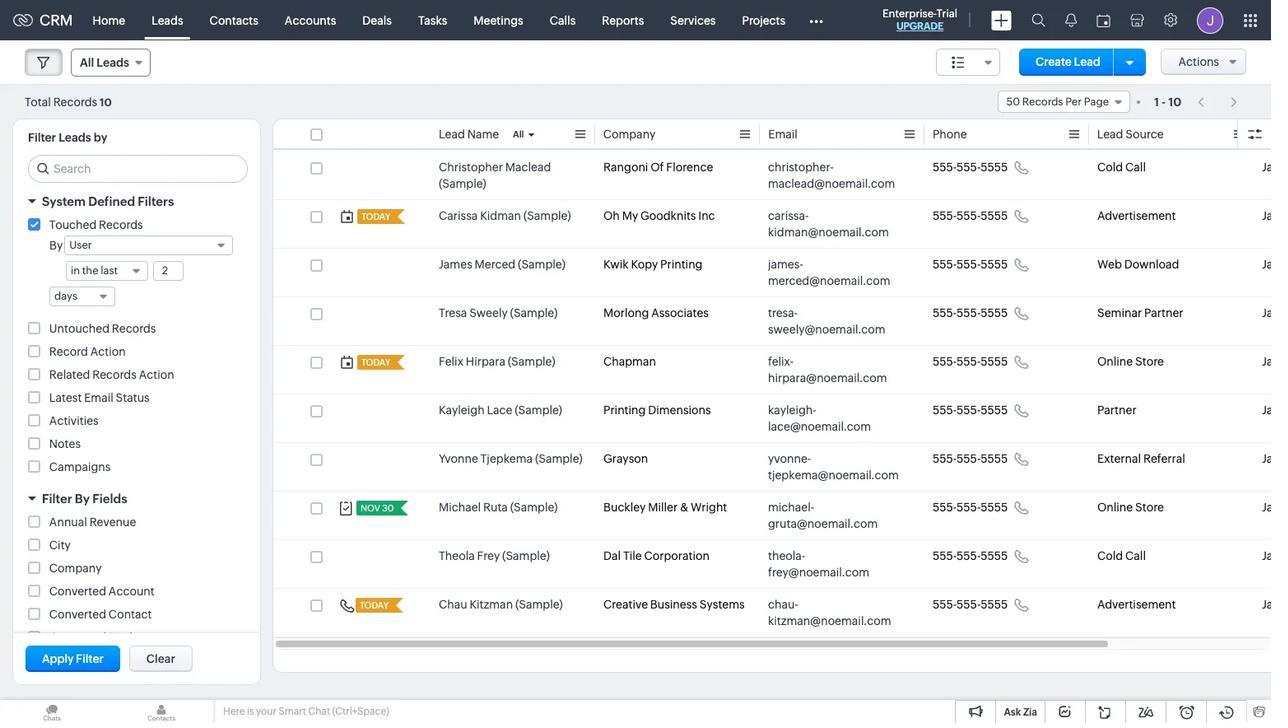 Task type: describe. For each thing, give the bounding box(es) containing it.
5555 for christopher- maclead@noemail.com
[[981, 161, 1008, 174]]

today link for carissa
[[357, 209, 392, 224]]

page
[[1084, 96, 1109, 108]]

filter leads by
[[28, 131, 107, 144]]

systems
[[700, 598, 745, 611]]

kayleigh-
[[768, 404, 817, 417]]

external referral
[[1098, 452, 1186, 465]]

frey
[[477, 549, 500, 562]]

ask
[[1004, 707, 1021, 718]]

christopher
[[439, 161, 503, 174]]

(sample) for yvonne tjepkema (sample)
[[535, 452, 583, 465]]

create
[[1036, 55, 1072, 68]]

theola
[[439, 549, 475, 562]]

ja for yvonne- tjepkema@noemail.com
[[1262, 452, 1271, 465]]

city
[[49, 539, 71, 552]]

kayleigh lace (sample) link
[[439, 402, 562, 418]]

0 horizontal spatial by
[[49, 239, 63, 252]]

store for felix- hirpara@noemail.com
[[1136, 355, 1164, 368]]

theola-
[[768, 549, 806, 562]]

filter for filter by fields
[[42, 492, 72, 506]]

(sample) for felix hirpara (sample)
[[508, 355, 555, 368]]

associates
[[651, 306, 709, 320]]

external
[[1098, 452, 1141, 465]]

james- merced@noemail.com link
[[768, 256, 900, 289]]

carissa- kidman@noemail.com
[[768, 209, 889, 239]]

michael
[[439, 501, 481, 514]]

(ctrl+space)
[[332, 706, 389, 717]]

10 for 1 - 10
[[1169, 95, 1182, 108]]

lead for lead name
[[439, 128, 465, 141]]

all leads
[[80, 56, 129, 69]]

james merced (sample)
[[439, 258, 566, 271]]

tasks
[[418, 14, 447, 27]]

chau- kitzman@noemail.com link
[[768, 596, 900, 629]]

leads for all leads
[[97, 56, 129, 69]]

goodknits
[[641, 209, 696, 222]]

555-555-5555 for chau- kitzman@noemail.com
[[933, 598, 1008, 611]]

in
[[71, 264, 80, 277]]

upgrade
[[897, 21, 944, 32]]

Search text field
[[29, 156, 247, 182]]

records for total
[[53, 95, 97, 108]]

records for 50
[[1023, 96, 1064, 108]]

profile image
[[1197, 7, 1224, 33]]

filter for filter leads by
[[28, 131, 56, 144]]

chau kitzman (sample) link
[[439, 596, 563, 613]]

555-555-5555 for michael- gruta@noemail.com
[[933, 501, 1008, 514]]

latest
[[49, 391, 82, 404]]

days field
[[49, 287, 115, 306]]

call for theola- frey@noemail.com
[[1126, 549, 1146, 562]]

untouched records
[[49, 322, 156, 335]]

records for untouched
[[112, 322, 156, 335]]

5555 for yvonne- tjepkema@noemail.com
[[981, 452, 1008, 465]]

james merced (sample) link
[[439, 256, 566, 273]]

related
[[49, 368, 90, 381]]

last
[[101, 264, 118, 277]]

here is your smart chat (ctrl+space)
[[223, 706, 389, 717]]

chau- kitzman@noemail.com
[[768, 598, 891, 627]]

profile element
[[1187, 0, 1234, 40]]

christopher-
[[768, 161, 834, 174]]

(sample) for kayleigh lace (sample)
[[515, 404, 562, 417]]

online store for felix- hirpara@noemail.com
[[1098, 355, 1164, 368]]

(sample) for chau kitzman (sample)
[[515, 598, 563, 611]]

leads link
[[138, 0, 196, 40]]

size image
[[952, 55, 965, 70]]

untouched
[[49, 322, 110, 335]]

printing dimensions
[[604, 404, 711, 417]]

record
[[49, 345, 88, 358]]

annual revenue
[[49, 516, 136, 529]]

(sample) for michael ruta (sample)
[[510, 501, 558, 514]]

555-555-5555 for theola- frey@noemail.com
[[933, 549, 1008, 562]]

5555 for james- merced@noemail.com
[[981, 258, 1008, 271]]

ruta
[[483, 501, 508, 514]]

corporation
[[644, 549, 710, 562]]

theola- frey@noemail.com link
[[768, 548, 900, 581]]

yvonne- tjepkema@noemail.com link
[[768, 450, 900, 483]]

1 vertical spatial action
[[139, 368, 174, 381]]

555-555-5555 for felix- hirpara@noemail.com
[[933, 355, 1008, 368]]

filter inside button
[[76, 652, 104, 665]]

deals link
[[349, 0, 405, 40]]

seminar partner
[[1098, 306, 1184, 320]]

search image
[[1032, 13, 1046, 27]]

1
[[1155, 95, 1159, 108]]

nov
[[361, 503, 380, 513]]

555-555-5555 for james- merced@noemail.com
[[933, 258, 1008, 271]]

gruta@noemail.com
[[768, 517, 878, 530]]

oh my goodknits inc
[[604, 209, 715, 222]]

all for all leads
[[80, 56, 94, 69]]

total records 10
[[25, 95, 112, 108]]

&
[[680, 501, 689, 514]]

felix- hirpara@noemail.com link
[[768, 353, 900, 386]]

clear
[[146, 652, 175, 665]]

campaigns
[[49, 460, 111, 474]]

cold call for theola- frey@noemail.com
[[1098, 549, 1146, 562]]

lead inside button
[[1074, 55, 1101, 68]]

smart
[[279, 706, 306, 717]]

days
[[54, 290, 77, 302]]

wright
[[691, 501, 727, 514]]

rangoni
[[604, 161, 648, 174]]

kopy
[[631, 258, 658, 271]]

tresa-
[[768, 306, 798, 320]]

home link
[[80, 0, 138, 40]]

web
[[1098, 258, 1122, 271]]

kitzman@noemail.com
[[768, 614, 891, 627]]

miller
[[648, 501, 678, 514]]

crm link
[[13, 12, 73, 29]]

tile
[[623, 549, 642, 562]]

michael ruta (sample)
[[439, 501, 558, 514]]

james- merced@noemail.com
[[768, 258, 891, 287]]

ja for carissa- kidman@noemail.com
[[1262, 209, 1271, 222]]

today for chau kitzman (sample)
[[360, 600, 389, 610]]

ja for felix- hirpara@noemail.com
[[1262, 355, 1271, 368]]

fields
[[92, 492, 127, 506]]

carissa kidman (sample) link
[[439, 208, 571, 224]]

online for felix- hirpara@noemail.com
[[1098, 355, 1133, 368]]

-
[[1162, 95, 1166, 108]]

555-555-5555 for kayleigh- lace@noemail.com
[[933, 404, 1008, 417]]

chau kitzman (sample)
[[439, 598, 563, 611]]

5555 for felix- hirpara@noemail.com
[[981, 355, 1008, 368]]

tresa sweely (sample) link
[[439, 305, 558, 321]]

activities
[[49, 414, 99, 427]]

in the last
[[71, 264, 118, 277]]

records for touched
[[99, 218, 143, 231]]

today for felix hirpara (sample)
[[362, 357, 390, 367]]

source
[[1126, 128, 1164, 141]]

50 Records Per Page field
[[998, 91, 1131, 113]]

ja for tresa- sweely@noemail.com
[[1262, 306, 1271, 320]]

system defined filters button
[[13, 187, 260, 216]]

advertisement for carissa- kidman@noemail.com
[[1098, 209, 1176, 222]]

0 horizontal spatial printing
[[604, 404, 646, 417]]

signals image
[[1066, 13, 1077, 27]]

1 vertical spatial partner
[[1098, 404, 1137, 417]]

5555 for theola- frey@noemail.com
[[981, 549, 1008, 562]]



Task type: vqa. For each thing, say whether or not it's contained in the screenshot.


Task type: locate. For each thing, give the bounding box(es) containing it.
(sample) right "kitzman"
[[515, 598, 563, 611]]

10
[[1169, 95, 1182, 108], [100, 96, 112, 108]]

online store for michael- gruta@noemail.com
[[1098, 501, 1164, 514]]

enterprise-trial upgrade
[[883, 7, 958, 32]]

8 555-555-5555 from the top
[[933, 501, 1008, 514]]

cold for theola- frey@noemail.com
[[1098, 549, 1123, 562]]

10 right -
[[1169, 95, 1182, 108]]

online store
[[1098, 355, 1164, 368], [1098, 501, 1164, 514]]

sweely
[[470, 306, 508, 320]]

2 555-555-5555 from the top
[[933, 209, 1008, 222]]

4 5555 from the top
[[981, 306, 1008, 320]]

0 vertical spatial printing
[[661, 258, 703, 271]]

online down seminar
[[1098, 355, 1133, 368]]

0 vertical spatial all
[[80, 56, 94, 69]]

filter by fields
[[42, 492, 127, 506]]

5555 for tresa- sweely@noemail.com
[[981, 306, 1008, 320]]

search element
[[1022, 0, 1056, 40]]

(sample) right 'lace'
[[515, 404, 562, 417]]

555-555-5555 for carissa- kidman@noemail.com
[[933, 209, 1008, 222]]

touched records
[[49, 218, 143, 231]]

10 5555 from the top
[[981, 598, 1008, 611]]

7 555-555-5555 from the top
[[933, 452, 1008, 465]]

3 555-555-5555 from the top
[[933, 258, 1008, 271]]

1 online store from the top
[[1098, 355, 1164, 368]]

oh
[[604, 209, 620, 222]]

User field
[[64, 236, 233, 255]]

(sample) right ruta
[[510, 501, 558, 514]]

printing
[[661, 258, 703, 271], [604, 404, 646, 417]]

row group containing christopher maclead (sample)
[[273, 152, 1271, 637]]

(sample) for tresa sweely (sample)
[[510, 306, 558, 320]]

store
[[1136, 355, 1164, 368], [1136, 501, 1164, 514]]

company
[[604, 128, 656, 141], [49, 562, 102, 575]]

5555 for michael- gruta@noemail.com
[[981, 501, 1008, 514]]

5 555-555-5555 from the top
[[933, 355, 1008, 368]]

0 vertical spatial leads
[[152, 14, 183, 27]]

555-555-5555 for tresa- sweely@noemail.com
[[933, 306, 1008, 320]]

1 horizontal spatial printing
[[661, 258, 703, 271]]

1 555-555-5555 from the top
[[933, 161, 1008, 174]]

2 online from the top
[[1098, 501, 1133, 514]]

0 vertical spatial store
[[1136, 355, 1164, 368]]

partner right seminar
[[1145, 306, 1184, 320]]

All Leads field
[[71, 49, 151, 77]]

cold for christopher- maclead@noemail.com
[[1098, 161, 1123, 174]]

here
[[223, 706, 245, 717]]

1 online from the top
[[1098, 355, 1133, 368]]

1 vertical spatial today
[[362, 357, 390, 367]]

frey@noemail.com
[[768, 566, 870, 579]]

1 vertical spatial email
[[84, 391, 113, 404]]

(sample) down christopher
[[439, 177, 486, 190]]

555-555-5555 for christopher- maclead@noemail.com
[[933, 161, 1008, 174]]

christopher maclead (sample)
[[439, 161, 551, 190]]

ja
[[1262, 161, 1271, 174], [1262, 209, 1271, 222], [1262, 258, 1271, 271], [1262, 306, 1271, 320], [1262, 355, 1271, 368], [1262, 404, 1271, 417], [1262, 452, 1271, 465], [1262, 501, 1271, 514], [1262, 549, 1271, 562], [1262, 598, 1271, 611]]

1 vertical spatial today link
[[357, 355, 392, 370]]

records down "defined"
[[99, 218, 143, 231]]

converted up apply filter button
[[49, 631, 106, 644]]

calls
[[550, 14, 576, 27]]

0 vertical spatial advertisement
[[1098, 209, 1176, 222]]

in the last field
[[66, 261, 148, 281]]

1 vertical spatial by
[[75, 492, 90, 506]]

1 horizontal spatial email
[[768, 128, 798, 141]]

7 5555 from the top
[[981, 452, 1008, 465]]

yvonne
[[439, 452, 478, 465]]

1 store from the top
[[1136, 355, 1164, 368]]

leads left 'by'
[[59, 131, 91, 144]]

online store down external referral
[[1098, 501, 1164, 514]]

records up latest email status on the left bottom of the page
[[92, 368, 137, 381]]

converted up converted deal
[[49, 608, 106, 621]]

records inside field
[[1023, 96, 1064, 108]]

lead left name
[[439, 128, 465, 141]]

services
[[671, 14, 716, 27]]

0 vertical spatial partner
[[1145, 306, 1184, 320]]

(sample) for carissa kidman (sample)
[[524, 209, 571, 222]]

action up status
[[139, 368, 174, 381]]

5555 for kayleigh- lace@noemail.com
[[981, 404, 1008, 417]]

my
[[622, 209, 638, 222]]

today link for felix
[[357, 355, 392, 370]]

4 ja from the top
[[1262, 306, 1271, 320]]

10 555-555-5555 from the top
[[933, 598, 1008, 611]]

records right 50
[[1023, 96, 1064, 108]]

0 vertical spatial cold call
[[1098, 161, 1146, 174]]

0 horizontal spatial all
[[80, 56, 94, 69]]

1 vertical spatial printing
[[604, 404, 646, 417]]

3 5555 from the top
[[981, 258, 1008, 271]]

ja for chau- kitzman@noemail.com
[[1262, 598, 1271, 611]]

seminar
[[1098, 306, 1142, 320]]

tjepkema@noemail.com
[[768, 469, 899, 482]]

0 vertical spatial today link
[[357, 209, 392, 224]]

james
[[439, 258, 472, 271]]

store down seminar partner
[[1136, 355, 1164, 368]]

5555 for chau- kitzman@noemail.com
[[981, 598, 1008, 611]]

9 ja from the top
[[1262, 549, 1271, 562]]

Other Modules field
[[799, 7, 834, 33]]

filter up the annual
[[42, 492, 72, 506]]

leads inside field
[[97, 56, 129, 69]]

(sample) right merced
[[518, 258, 566, 271]]

signals element
[[1056, 0, 1087, 40]]

by inside dropdown button
[[75, 492, 90, 506]]

touched
[[49, 218, 97, 231]]

1 cold from the top
[[1098, 161, 1123, 174]]

all up maclead
[[513, 129, 524, 139]]

by up annual revenue
[[75, 492, 90, 506]]

ja for michael- gruta@noemail.com
[[1262, 501, 1271, 514]]

advertisement
[[1098, 209, 1176, 222], [1098, 598, 1176, 611]]

home
[[93, 14, 125, 27]]

company up 'rangoni'
[[604, 128, 656, 141]]

felix
[[439, 355, 464, 368]]

cold call
[[1098, 161, 1146, 174], [1098, 549, 1146, 562]]

(sample) inside "link"
[[508, 355, 555, 368]]

printing up grayson
[[604, 404, 646, 417]]

2 vertical spatial filter
[[76, 652, 104, 665]]

all up 'total records 10' at the left
[[80, 56, 94, 69]]

accounts
[[285, 14, 336, 27]]

1 advertisement from the top
[[1098, 209, 1176, 222]]

filter down total on the top of the page
[[28, 131, 56, 144]]

call
[[1126, 161, 1146, 174], [1126, 549, 1146, 562]]

3 converted from the top
[[49, 631, 106, 644]]

2 vertical spatial today
[[360, 600, 389, 610]]

1 vertical spatial company
[[49, 562, 102, 575]]

2 call from the top
[[1126, 549, 1146, 562]]

6 ja from the top
[[1262, 404, 1271, 417]]

leads right home
[[152, 14, 183, 27]]

converted for converted account
[[49, 585, 106, 598]]

filter down converted deal
[[76, 652, 104, 665]]

1 horizontal spatial leads
[[97, 56, 129, 69]]

company down city
[[49, 562, 102, 575]]

tasks link
[[405, 0, 461, 40]]

annual
[[49, 516, 87, 529]]

lead right create
[[1074, 55, 1101, 68]]

2 vertical spatial today link
[[356, 598, 390, 613]]

0 horizontal spatial action
[[90, 345, 126, 358]]

1 horizontal spatial 10
[[1169, 95, 1182, 108]]

0 vertical spatial call
[[1126, 161, 1146, 174]]

converted for converted contact
[[49, 608, 106, 621]]

cold call for christopher- maclead@noemail.com
[[1098, 161, 1146, 174]]

yvonne-
[[768, 452, 811, 465]]

today link for chau
[[356, 598, 390, 613]]

2 cold from the top
[[1098, 549, 1123, 562]]

lace
[[487, 404, 513, 417]]

printing right the 'kopy'
[[661, 258, 703, 271]]

record action
[[49, 345, 126, 358]]

ask zia
[[1004, 707, 1038, 718]]

of
[[651, 161, 664, 174]]

yvonne- tjepkema@noemail.com
[[768, 452, 899, 482]]

1 converted from the top
[[49, 585, 106, 598]]

dal tile corporation
[[604, 549, 710, 562]]

buckley
[[604, 501, 646, 514]]

1 vertical spatial cold
[[1098, 549, 1123, 562]]

None field
[[936, 49, 1001, 76]]

partner up external on the right of page
[[1098, 404, 1137, 417]]

michael- gruta@noemail.com
[[768, 501, 878, 530]]

navigation
[[1190, 90, 1247, 114]]

action up related records action
[[90, 345, 126, 358]]

james-
[[768, 258, 804, 271]]

online for michael- gruta@noemail.com
[[1098, 501, 1133, 514]]

by left user
[[49, 239, 63, 252]]

leads for filter leads by
[[59, 131, 91, 144]]

contacts image
[[110, 700, 213, 723]]

1 vertical spatial filter
[[42, 492, 72, 506]]

10 up 'by'
[[100, 96, 112, 108]]

le
[[1262, 128, 1271, 141]]

all for all
[[513, 129, 524, 139]]

(sample) right sweely
[[510, 306, 558, 320]]

ja for kayleigh- lace@noemail.com
[[1262, 404, 1271, 417]]

(sample) for theola frey (sample)
[[502, 549, 550, 562]]

online store down seminar partner
[[1098, 355, 1164, 368]]

0 vertical spatial online
[[1098, 355, 1133, 368]]

0 vertical spatial cold
[[1098, 161, 1123, 174]]

9 5555 from the top
[[981, 549, 1008, 562]]

0 vertical spatial company
[[604, 128, 656, 141]]

chats image
[[0, 700, 104, 723]]

0 vertical spatial online store
[[1098, 355, 1164, 368]]

cold
[[1098, 161, 1123, 174], [1098, 549, 1123, 562]]

0 horizontal spatial 10
[[100, 96, 112, 108]]

records up related records action
[[112, 322, 156, 335]]

(sample) for james merced (sample)
[[518, 258, 566, 271]]

christopher maclead (sample) link
[[439, 159, 587, 192]]

10 ja from the top
[[1262, 598, 1271, 611]]

1 horizontal spatial all
[[513, 129, 524, 139]]

chat
[[308, 706, 330, 717]]

theola frey (sample)
[[439, 549, 550, 562]]

2 online store from the top
[[1098, 501, 1164, 514]]

hirpara@noemail.com
[[768, 371, 887, 385]]

1 cold call from the top
[[1098, 161, 1146, 174]]

records
[[53, 95, 97, 108], [1023, 96, 1064, 108], [99, 218, 143, 231], [112, 322, 156, 335], [92, 368, 137, 381]]

create menu element
[[982, 0, 1022, 40]]

10 for total records 10
[[100, 96, 112, 108]]

(sample) right frey
[[502, 549, 550, 562]]

5 5555 from the top
[[981, 355, 1008, 368]]

0 vertical spatial action
[[90, 345, 126, 358]]

10 inside 'total records 10'
[[100, 96, 112, 108]]

2 ja from the top
[[1262, 209, 1271, 222]]

1 vertical spatial all
[[513, 129, 524, 139]]

1 horizontal spatial by
[[75, 492, 90, 506]]

action
[[90, 345, 126, 358], [139, 368, 174, 381]]

ja for christopher- maclead@noemail.com
[[1262, 161, 1271, 174]]

carissa
[[439, 209, 478, 222]]

1 vertical spatial converted
[[49, 608, 106, 621]]

merced@noemail.com
[[768, 274, 891, 287]]

(sample) for christopher maclead (sample)
[[439, 177, 486, 190]]

kayleigh lace (sample)
[[439, 404, 562, 417]]

1 vertical spatial store
[[1136, 501, 1164, 514]]

create lead
[[1036, 55, 1101, 68]]

555-555-5555 for yvonne- tjepkema@noemail.com
[[933, 452, 1008, 465]]

advertisement for chau- kitzman@noemail.com
[[1098, 598, 1176, 611]]

5 ja from the top
[[1262, 355, 1271, 368]]

1 5555 from the top
[[981, 161, 1008, 174]]

2 cold call from the top
[[1098, 549, 1146, 562]]

6 5555 from the top
[[981, 404, 1008, 417]]

0 horizontal spatial leads
[[59, 131, 91, 144]]

row group
[[273, 152, 1271, 637]]

leads down home
[[97, 56, 129, 69]]

chau
[[439, 598, 467, 611]]

records up filter leads by
[[53, 95, 97, 108]]

6 555-555-5555 from the top
[[933, 404, 1008, 417]]

lead source
[[1098, 128, 1164, 141]]

(sample) inside christopher maclead (sample)
[[439, 177, 486, 190]]

9 555-555-5555 from the top
[[933, 549, 1008, 562]]

online down external on the right of page
[[1098, 501, 1133, 514]]

1 horizontal spatial partner
[[1145, 306, 1184, 320]]

call for christopher- maclead@noemail.com
[[1126, 161, 1146, 174]]

lead left source
[[1098, 128, 1124, 141]]

records for related
[[92, 368, 137, 381]]

None text field
[[154, 262, 183, 280]]

lead name
[[439, 128, 499, 141]]

felix hirpara (sample) link
[[439, 353, 555, 370]]

filter by fields button
[[13, 484, 260, 513]]

florence
[[666, 161, 713, 174]]

grayson
[[604, 452, 648, 465]]

trial
[[937, 7, 958, 20]]

converted up converted contact
[[49, 585, 106, 598]]

7 ja from the top
[[1262, 452, 1271, 465]]

(sample) right "hirpara"
[[508, 355, 555, 368]]

contacts link
[[196, 0, 272, 40]]

actions
[[1179, 55, 1220, 68]]

ja for james- merced@noemail.com
[[1262, 258, 1271, 271]]

0 vertical spatial converted
[[49, 585, 106, 598]]

meetings
[[474, 14, 524, 27]]

0 vertical spatial email
[[768, 128, 798, 141]]

email down related records action
[[84, 391, 113, 404]]

1 vertical spatial call
[[1126, 549, 1146, 562]]

status
[[116, 391, 150, 404]]

(sample) right tjepkema
[[535, 452, 583, 465]]

lead for lead source
[[1098, 128, 1124, 141]]

1 ja from the top
[[1262, 161, 1271, 174]]

reports
[[602, 14, 644, 27]]

inc
[[699, 209, 715, 222]]

store down external referral
[[1136, 501, 1164, 514]]

2 vertical spatial leads
[[59, 131, 91, 144]]

hirpara
[[466, 355, 506, 368]]

5555 for carissa- kidman@noemail.com
[[981, 209, 1008, 222]]

(sample) right kidman
[[524, 209, 571, 222]]

calendar image
[[1097, 14, 1111, 27]]

nov 30 link
[[357, 501, 396, 516]]

0 vertical spatial by
[[49, 239, 63, 252]]

theola- frey@noemail.com
[[768, 549, 870, 579]]

store for michael- gruta@noemail.com
[[1136, 501, 1164, 514]]

all inside all leads field
[[80, 56, 94, 69]]

2 horizontal spatial leads
[[152, 14, 183, 27]]

kayleigh
[[439, 404, 485, 417]]

1 vertical spatial leads
[[97, 56, 129, 69]]

kayleigh- lace@noemail.com link
[[768, 402, 900, 435]]

4 555-555-5555 from the top
[[933, 306, 1008, 320]]

dal
[[604, 549, 621, 562]]

8 ja from the top
[[1262, 501, 1271, 514]]

0 horizontal spatial company
[[49, 562, 102, 575]]

2 store from the top
[[1136, 501, 1164, 514]]

0 horizontal spatial email
[[84, 391, 113, 404]]

0 vertical spatial today
[[362, 212, 390, 222]]

converted for converted deal
[[49, 631, 106, 644]]

2 5555 from the top
[[981, 209, 1008, 222]]

1 horizontal spatial action
[[139, 368, 174, 381]]

1 vertical spatial online store
[[1098, 501, 1164, 514]]

1 vertical spatial cold call
[[1098, 549, 1146, 562]]

1 vertical spatial online
[[1098, 501, 1133, 514]]

0 horizontal spatial partner
[[1098, 404, 1137, 417]]

morlong associates
[[604, 306, 709, 320]]

8 5555 from the top
[[981, 501, 1008, 514]]

create menu image
[[991, 10, 1012, 30]]

tresa sweely (sample)
[[439, 306, 558, 320]]

yvonne tjepkema (sample) link
[[439, 450, 583, 467]]

tresa
[[439, 306, 467, 320]]

related records action
[[49, 368, 174, 381]]

today for carissa kidman (sample)
[[362, 212, 390, 222]]

2 advertisement from the top
[[1098, 598, 1176, 611]]

filter inside dropdown button
[[42, 492, 72, 506]]

maclead@noemail.com
[[768, 177, 895, 190]]

notes
[[49, 437, 81, 450]]

3 ja from the top
[[1262, 258, 1271, 271]]

2 converted from the top
[[49, 608, 106, 621]]

meetings link
[[461, 0, 537, 40]]

email up christopher-
[[768, 128, 798, 141]]

2 vertical spatial converted
[[49, 631, 106, 644]]

ja for theola- frey@noemail.com
[[1262, 549, 1271, 562]]

0 vertical spatial filter
[[28, 131, 56, 144]]

1 vertical spatial advertisement
[[1098, 598, 1176, 611]]

carissa- kidman@noemail.com link
[[768, 208, 900, 240]]

1 call from the top
[[1126, 161, 1146, 174]]

1 horizontal spatial company
[[604, 128, 656, 141]]



